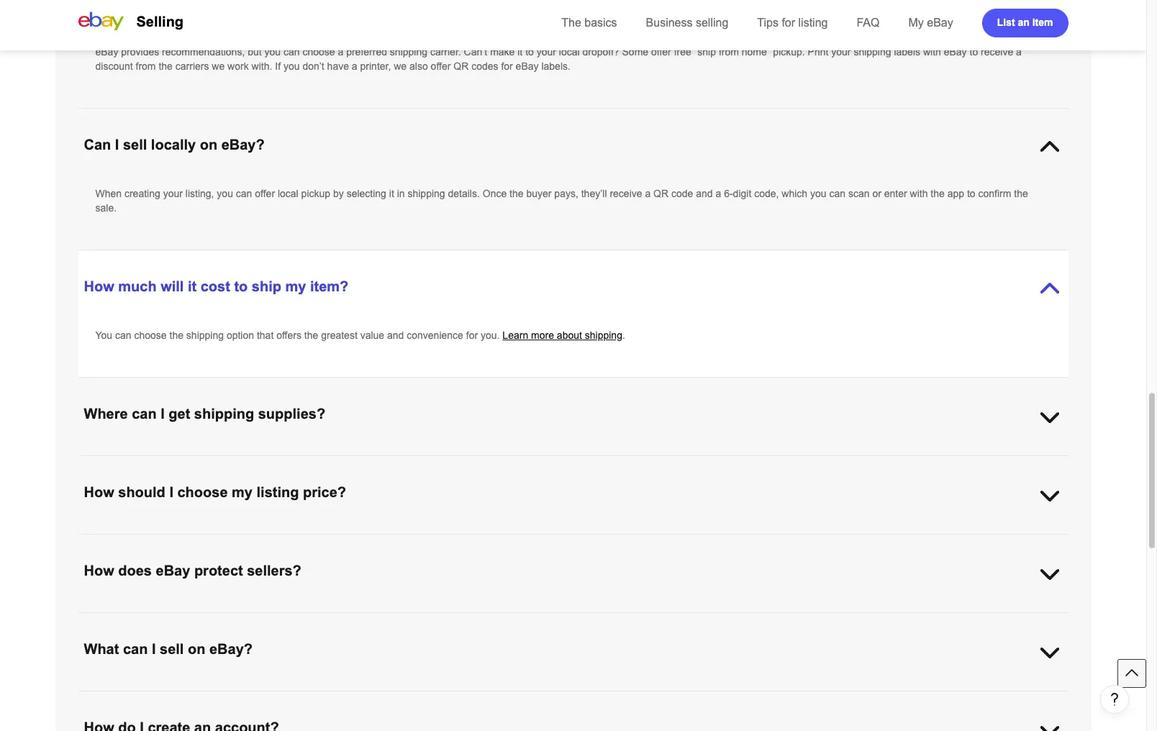Task type: locate. For each thing, give the bounding box(es) containing it.
i for get
[[161, 406, 165, 422]]

with right labels
[[923, 46, 941, 58]]

ebay?
[[221, 137, 265, 153], [209, 641, 253, 657]]

ship
[[252, 279, 281, 294]]

1 you from the top
[[95, 330, 112, 341]]

print
[[808, 46, 829, 58]]

the left carriers
[[159, 60, 173, 72]]

have left "at"
[[338, 457, 359, 469]]

1 vertical spatial it
[[389, 188, 394, 199]]

items right unused
[[418, 692, 442, 704]]

available
[[758, 457, 797, 469]]

branded right touch,
[[661, 457, 698, 469]]

i right the can
[[115, 137, 119, 153]]

purchase.
[[811, 457, 856, 469]]

receive right they'll
[[610, 188, 642, 199]]

choose right should
[[177, 484, 228, 500]]

on
[[200, 137, 217, 153], [188, 641, 205, 657], [744, 692, 755, 704]]

0 vertical spatial free
[[674, 46, 691, 58]]

2 vertical spatial how
[[84, 563, 114, 579]]

it
[[518, 46, 523, 58], [389, 188, 394, 199], [188, 279, 197, 294]]

ebay right "does"
[[156, 563, 190, 579]]

i right the 'where'
[[161, 406, 165, 422]]

how
[[84, 279, 114, 294], [84, 484, 114, 500], [84, 563, 114, 579]]

the right offers
[[304, 330, 318, 341]]

item?
[[310, 279, 349, 294]]

1 vertical spatial free
[[430, 457, 447, 469]]

1 vertical spatial listing
[[257, 484, 299, 500]]

buyer
[[526, 188, 552, 199]]

local inside when creating your listing, you can offer local pickup by selecting it in shipping details. once the buyer pays, they'll receive a qr code and a 6-digit code, which you can scan or enter with the app to confirm the sale.
[[278, 188, 298, 199]]

0 vertical spatial my
[[285, 279, 306, 294]]

you right if
[[283, 60, 300, 72]]

sell
[[123, 137, 147, 153], [160, 641, 184, 657], [134, 692, 149, 704]]

0 vertical spatial an
[[1018, 16, 1030, 28]]

ebay down my ebay link
[[944, 46, 967, 58]]

to
[[525, 46, 534, 58], [970, 46, 978, 58], [967, 188, 976, 199], [234, 279, 248, 294], [800, 457, 809, 469], [335, 692, 343, 704]]

supplies left are on the right
[[700, 457, 737, 469]]

any left laws,
[[651, 692, 668, 704]]

how left should
[[84, 484, 114, 500]]

can right but
[[284, 46, 300, 58]]

0 horizontal spatial it
[[188, 279, 197, 294]]

how much will it cost to ship my item?
[[84, 279, 349, 294]]

0 horizontal spatial qr
[[454, 60, 469, 72]]

qr left code
[[654, 188, 669, 199]]

selling
[[136, 14, 184, 30]]

1 horizontal spatial supplies
[[700, 457, 737, 469]]

1 vertical spatial offer
[[431, 60, 451, 72]]

0 vertical spatial with
[[923, 46, 941, 58]]

1 horizontal spatial branded
[[904, 457, 941, 469]]

0 vertical spatial and
[[696, 188, 713, 199]]

recommendations,
[[162, 46, 245, 58]]

qr
[[454, 60, 469, 72], [654, 188, 669, 199]]

i up almost
[[152, 641, 156, 657]]

0 vertical spatial you
[[95, 330, 112, 341]]

1 vertical spatial .
[[990, 457, 993, 469]]

much
[[118, 279, 157, 294]]

enter
[[884, 188, 907, 199]]

printer,
[[360, 60, 391, 72]]

already
[[302, 457, 335, 469]]

from right "ship on the right of the page
[[719, 46, 739, 58]]

listing
[[798, 17, 828, 29], [257, 484, 299, 500]]

from down 'provides'
[[136, 60, 156, 72]]

the down "will"
[[169, 330, 184, 341]]

ebay
[[927, 17, 953, 29], [95, 46, 118, 58], [944, 46, 967, 58], [516, 60, 539, 72], [635, 457, 658, 469], [879, 457, 902, 469], [156, 563, 190, 579]]

supplies?
[[258, 406, 325, 422]]

your left listing, at the left top
[[163, 188, 183, 199]]

2 we from the left
[[394, 60, 407, 72]]

or
[[873, 188, 881, 199], [401, 457, 410, 469], [371, 692, 380, 704], [696, 692, 705, 704]]

0 vertical spatial that
[[257, 330, 274, 341]]

offer down carrier.
[[431, 60, 451, 72]]

you left may
[[261, 457, 277, 469]]

how for how should i choose my listing price?
[[84, 484, 114, 500]]

0 horizontal spatial branded
[[661, 457, 698, 469]]

shipping right in
[[408, 188, 445, 199]]

with inside ebay provides recommendations, but you can choose a preferred shipping carrier. can't make it to your local dropoff? some offer free "ship from home" pickup. print your shipping labels with ebay to receive a discount from the carriers we work with. if you don't have a printer, we also offer qr codes for ebay labels.
[[923, 46, 941, 58]]

1 vertical spatial have
[[338, 457, 359, 469]]

offer left the pickup
[[255, 188, 275, 199]]

2 vertical spatial offer
[[255, 188, 275, 199]]

0 vertical spatial .
[[622, 330, 625, 341]]

0 horizontal spatial for
[[466, 330, 478, 341]]

0 vertical spatial how
[[84, 279, 114, 294]]

an right for
[[560, 457, 571, 469]]

any right the use
[[153, 457, 169, 469]]

1 branded from the left
[[661, 457, 698, 469]]

1 vertical spatial any
[[651, 692, 668, 704]]

1 vertical spatial for
[[501, 60, 513, 72]]

qr inside ebay provides recommendations, but you can choose a preferred shipping carrier. can't make it to your local dropoff? some offer free "ship from home" pickup. print your shipping labels with ebay to receive a discount from the carriers we work with. if you don't have a printer, we also offer qr codes for ebay labels.
[[454, 60, 469, 72]]

shipping down faq link
[[854, 46, 891, 58]]

can left 'scan'
[[829, 188, 846, 199]]

0 vertical spatial receive
[[981, 46, 1013, 58]]

0 horizontal spatial that
[[257, 330, 274, 341]]

you up if
[[264, 46, 281, 58]]

1 horizontal spatial .
[[990, 457, 993, 469]]

with right enter
[[910, 188, 928, 199]]

listing up print
[[798, 17, 828, 29]]

ebay right touch,
[[635, 457, 658, 469]]

offer right some
[[651, 46, 671, 58]]

supplies
[[221, 457, 258, 469], [700, 457, 737, 469]]

qr down "can't"
[[454, 60, 469, 72]]

2 vertical spatial for
[[466, 330, 478, 341]]

1 horizontal spatial we
[[394, 60, 407, 72]]

1 horizontal spatial that
[[600, 692, 617, 704]]

the basics link
[[562, 17, 617, 29]]

they'll
[[581, 188, 607, 199]]

2 vertical spatial choose
[[177, 484, 228, 500]]

1 vertical spatial ebay?
[[209, 641, 253, 657]]

price?
[[303, 484, 346, 500]]

1 horizontal spatial for
[[501, 60, 513, 72]]

that
[[257, 330, 274, 341], [600, 692, 617, 704]]

intellectual
[[758, 692, 805, 704]]

scan
[[848, 188, 870, 199]]

it right "make"
[[518, 46, 523, 58]]

your right print
[[831, 46, 851, 58]]

list
[[997, 16, 1015, 28]]

1 horizontal spatial it
[[389, 188, 394, 199]]

have
[[327, 60, 349, 72], [338, 457, 359, 469]]

1 horizontal spatial free
[[674, 46, 691, 58]]

creating
[[124, 188, 160, 199]]

0 horizontal spatial receive
[[610, 188, 642, 199]]

can left almost
[[115, 692, 131, 704]]

get
[[169, 406, 190, 422], [413, 457, 427, 469]]

anything,
[[185, 692, 225, 704]]

tips for listing link
[[757, 17, 828, 29]]

1 vertical spatial with
[[910, 188, 928, 199]]

1 horizontal spatial qr
[[654, 188, 669, 199]]

the left app on the top
[[931, 188, 945, 199]]

1 vertical spatial you
[[95, 457, 112, 469]]

1 horizontal spatial choose
[[177, 484, 228, 500]]

shipping right about
[[585, 330, 622, 341]]

0 horizontal spatial my
[[232, 484, 253, 500]]

sell left almost
[[134, 692, 149, 704]]

1 horizontal spatial get
[[413, 457, 427, 469]]

or right 'scan'
[[873, 188, 881, 199]]

for left you.
[[466, 330, 478, 341]]

how for how does ebay protect sellers?
[[84, 563, 114, 579]]

sell for almost
[[134, 692, 149, 704]]

business selling
[[646, 17, 729, 29]]

items right restrict
[[573, 692, 597, 704]]

property.
[[808, 692, 847, 704]]

1 horizontal spatial listing
[[798, 17, 828, 29]]

2 how from the top
[[84, 484, 114, 500]]

1 vertical spatial local
[[278, 188, 298, 199]]

selecting
[[347, 188, 386, 199]]

0 horizontal spatial any
[[153, 457, 169, 469]]

some
[[622, 46, 649, 58]]

that left offers
[[257, 330, 274, 341]]

2 vertical spatial sell
[[134, 692, 149, 704]]

digit
[[733, 188, 752, 199]]

cost
[[201, 279, 230, 294]]

that left violate
[[600, 692, 617, 704]]

on up anything,
[[188, 641, 205, 657]]

added
[[574, 457, 602, 469]]

sell up almost
[[160, 641, 184, 657]]

for
[[542, 457, 557, 469]]

and right code
[[696, 188, 713, 199]]

local left the pickup
[[278, 188, 298, 199]]

1 horizontal spatial items
[[573, 692, 597, 704]]

for down "make"
[[501, 60, 513, 72]]

1 horizontal spatial receive
[[981, 46, 1013, 58]]

have right don't in the left of the page
[[327, 60, 349, 72]]

can
[[84, 137, 111, 153]]

0 vertical spatial local
[[559, 46, 580, 58]]

discount
[[95, 60, 133, 72]]

0 horizontal spatial packaging
[[172, 457, 218, 469]]

2 vertical spatial you
[[95, 692, 112, 704]]

choose down much
[[134, 330, 167, 341]]

free left "ship on the right of the page
[[674, 46, 691, 58]]

local
[[559, 46, 580, 58], [278, 188, 298, 199]]

protect
[[194, 563, 243, 579]]

i for choose
[[169, 484, 173, 500]]

0 horizontal spatial local
[[278, 188, 298, 199]]

i
[[115, 137, 119, 153], [161, 406, 165, 422], [169, 484, 173, 500], [152, 641, 156, 657]]

shipping left supplies?
[[194, 406, 254, 422]]

the right once
[[510, 188, 524, 199]]

0 vertical spatial qr
[[454, 60, 469, 72]]

labels
[[894, 46, 920, 58]]

and
[[696, 188, 713, 199], [387, 330, 404, 341]]

codes
[[471, 60, 498, 72]]

ebay right buy
[[879, 457, 902, 469]]

0 vertical spatial it
[[518, 46, 523, 58]]

it left in
[[389, 188, 394, 199]]

how left "does"
[[84, 563, 114, 579]]

0 vertical spatial on
[[200, 137, 217, 153]]

1 vertical spatial an
[[560, 457, 571, 469]]

greatest
[[321, 330, 358, 341]]

0 horizontal spatial choose
[[134, 330, 167, 341]]

1 vertical spatial and
[[387, 330, 404, 341]]

i right should
[[169, 484, 173, 500]]

you can choose the shipping option that offers the greatest value and convenience for you. learn more about shipping .
[[95, 330, 625, 341]]

code
[[671, 188, 693, 199]]

ebay up 'discount'
[[95, 46, 118, 58]]

you
[[264, 46, 281, 58], [283, 60, 300, 72], [217, 188, 233, 199], [810, 188, 827, 199], [261, 457, 277, 469]]

receive down list
[[981, 46, 1013, 58]]

we left 'also'
[[394, 60, 407, 72]]

0 vertical spatial have
[[327, 60, 349, 72]]

we left work
[[212, 60, 225, 72]]

ebay? for what can i sell on ebay?
[[209, 641, 253, 657]]

1 horizontal spatial packaging
[[944, 457, 990, 469]]

can
[[284, 46, 300, 58], [236, 188, 252, 199], [829, 188, 846, 199], [115, 330, 131, 341], [132, 406, 157, 422], [115, 457, 131, 469], [123, 641, 148, 657], [115, 692, 131, 704]]

shipping left option
[[186, 330, 224, 341]]

1 horizontal spatial any
[[651, 692, 668, 704]]

can right listing, at the left top
[[236, 188, 252, 199]]

0 vertical spatial sell
[[123, 137, 147, 153]]

offer
[[651, 46, 671, 58], [431, 60, 451, 72], [255, 188, 275, 199]]

0 vertical spatial ebay?
[[221, 137, 265, 153]]

2 horizontal spatial choose
[[303, 46, 335, 58]]

0 vertical spatial offer
[[651, 46, 671, 58]]

qr inside when creating your listing, you can offer local pickup by selecting it in shipping details. once the buyer pays, they'll receive a qr code and a 6-digit code, which you can scan or enter with the app to confirm the sale.
[[654, 188, 669, 199]]

an right list
[[1018, 16, 1030, 28]]

1 vertical spatial that
[[600, 692, 617, 704]]

2 supplies from the left
[[700, 457, 737, 469]]

homemade
[[251, 692, 302, 704]]

sellers?
[[247, 563, 301, 579]]

receive
[[981, 46, 1013, 58], [610, 188, 642, 199]]

from right anything,
[[228, 692, 248, 704]]

you for where
[[95, 457, 112, 469]]

3 how from the top
[[84, 563, 114, 579]]

1 horizontal spatial offer
[[431, 60, 451, 72]]

0 horizontal spatial offer
[[255, 188, 275, 199]]

touch,
[[605, 457, 632, 469]]

1 vertical spatial on
[[188, 641, 205, 657]]

0 vertical spatial choose
[[303, 46, 335, 58]]

supplies up how should i choose my listing price? in the left bottom of the page
[[221, 457, 258, 469]]

1 vertical spatial get
[[413, 457, 427, 469]]

2 you from the top
[[95, 457, 112, 469]]

1 horizontal spatial and
[[696, 188, 713, 199]]

0 horizontal spatial we
[[212, 60, 225, 72]]

the right confirm
[[1014, 188, 1028, 199]]

1 horizontal spatial an
[[1018, 16, 1030, 28]]

packaging
[[172, 457, 218, 469], [944, 457, 990, 469]]

1 vertical spatial how
[[84, 484, 114, 500]]

can right the what
[[123, 641, 148, 657]]

2 horizontal spatial offer
[[651, 46, 671, 58]]

2 horizontal spatial it
[[518, 46, 523, 58]]

list an item
[[997, 16, 1053, 28]]

choose
[[303, 46, 335, 58], [134, 330, 167, 341], [177, 484, 228, 500]]

1 horizontal spatial local
[[559, 46, 580, 58]]

how left much
[[84, 279, 114, 294]]

your left closet.
[[468, 692, 488, 704]]

0 horizontal spatial supplies
[[221, 457, 258, 469]]

listing down may
[[257, 484, 299, 500]]

0 vertical spatial for
[[782, 17, 795, 29]]

my ebay link
[[909, 17, 953, 29]]

ebay? right locally
[[221, 137, 265, 153]]

local up labels.
[[559, 46, 580, 58]]

receive inside ebay provides recommendations, but you can choose a preferred shipping carrier. can't make it to your local dropoff? some offer free "ship from home" pickup. print your shipping labels with ebay to receive a discount from the carriers we work with. if you don't have a printer, we also offer qr codes for ebay labels.
[[981, 46, 1013, 58]]

0 horizontal spatial items
[[418, 692, 442, 704]]

1 how from the top
[[84, 279, 114, 294]]

1 vertical spatial qr
[[654, 188, 669, 199]]

the inside ebay provides recommendations, but you can choose a preferred shipping carrier. can't make it to your local dropoff? some offer free "ship from home" pickup. print your shipping labels with ebay to receive a discount from the carriers we work with. if you don't have a printer, we also offer qr codes for ebay labels.
[[159, 60, 173, 72]]

with
[[923, 46, 941, 58], [910, 188, 928, 199]]

ebay left labels.
[[516, 60, 539, 72]]

can down much
[[115, 330, 131, 341]]

2 horizontal spatial for
[[782, 17, 795, 29]]

1 vertical spatial choose
[[134, 330, 167, 341]]

and inside when creating your listing, you can offer local pickup by selecting it in shipping details. once the buyer pays, they'll receive a qr code and a 6-digit code, which you can scan or enter with the app to confirm the sale.
[[696, 188, 713, 199]]

or right home
[[401, 457, 410, 469]]

ebay? up anything,
[[209, 641, 253, 657]]

1 vertical spatial receive
[[610, 188, 642, 199]]

offers
[[276, 330, 302, 341]]

should
[[118, 484, 165, 500]]

list an item link
[[982, 9, 1068, 37]]

0 vertical spatial get
[[169, 406, 190, 422]]

0 horizontal spatial listing
[[257, 484, 299, 500]]

can inside ebay provides recommendations, but you can choose a preferred shipping carrier. can't make it to your local dropoff? some offer free "ship from home" pickup. print your shipping labels with ebay to receive a discount from the carriers we work with. if you don't have a printer, we also offer qr codes for ebay labels.
[[284, 46, 300, 58]]

.
[[622, 330, 625, 341], [990, 457, 993, 469]]

branded right buy
[[904, 457, 941, 469]]

learn
[[503, 330, 528, 341]]

and right value
[[387, 330, 404, 341]]



Task type: vqa. For each thing, say whether or not it's contained in the screenshot.
WITH to the bottom
yes



Task type: describe. For each thing, give the bounding box(es) containing it.
business selling link
[[646, 17, 729, 29]]

help, opens dialogs image
[[1108, 692, 1122, 707]]

on for locally
[[200, 137, 217, 153]]

may
[[280, 457, 299, 469]]

shipping inside when creating your listing, you can offer local pickup by selecting it in shipping details. once the buyer pays, they'll receive a qr code and a 6-digit code, which you can scan or enter with the app to confirm the sale.
[[408, 188, 445, 199]]

faq
[[857, 17, 880, 29]]

the basics
[[562, 17, 617, 29]]

can't
[[464, 46, 487, 58]]

confirm
[[978, 188, 1011, 199]]

free inside ebay provides recommendations, but you can choose a preferred shipping carrier. can't make it to your local dropoff? some offer free "ship from home" pickup. print your shipping labels with ebay to receive a discount from the carriers we work with. if you don't have a printer, we also offer qr codes for ebay labels.
[[674, 46, 691, 58]]

once
[[483, 188, 507, 199]]

carrier.
[[430, 46, 461, 58]]

we
[[522, 692, 537, 704]]

buy
[[858, 457, 876, 469]]

code,
[[754, 188, 779, 199]]

if
[[275, 60, 281, 72]]

a left '6-'
[[716, 188, 721, 199]]

unused
[[382, 692, 415, 704]]

what
[[84, 641, 119, 657]]

what can i sell on ebay?
[[84, 641, 253, 657]]

for inside ebay provides recommendations, but you can choose a preferred shipping carrier. can't make it to your local dropoff? some offer free "ship from home" pickup. print your shipping labels with ebay to receive a discount from the carriers we work with. if you don't have a printer, we also offer qr codes for ebay labels.
[[501, 60, 513, 72]]

pickup.
[[773, 46, 805, 58]]

violate
[[620, 692, 649, 704]]

0 vertical spatial listing
[[798, 17, 828, 29]]

0 horizontal spatial .
[[622, 330, 625, 341]]

tips
[[757, 17, 779, 29]]

with inside when creating your listing, you can offer local pickup by selecting it in shipping details. once the buyer pays, they'll receive a qr code and a 6-digit code, which you can scan or enter with the app to confirm the sale.
[[910, 188, 928, 199]]

2 branded from the left
[[904, 457, 941, 469]]

1 we from the left
[[212, 60, 225, 72]]

0 vertical spatial any
[[153, 457, 169, 469]]

it inside when creating your listing, you can offer local pickup by selecting it in shipping details. once the buyer pays, they'll receive a qr code and a 6-digit code, which you can scan or enter with the app to confirm the sale.
[[389, 188, 394, 199]]

can right the 'where'
[[132, 406, 157, 422]]

convenience
[[407, 330, 463, 341]]

faq link
[[857, 17, 880, 29]]

how should i choose my listing price?
[[84, 484, 346, 500]]

preferred
[[346, 46, 387, 58]]

when
[[95, 188, 122, 199]]

0 horizontal spatial free
[[430, 457, 447, 469]]

"ship
[[694, 46, 716, 58]]

pickup
[[301, 188, 330, 199]]

use
[[134, 457, 150, 469]]

restrict
[[540, 692, 570, 704]]

1 packaging from the left
[[172, 457, 218, 469]]

pays,
[[554, 188, 579, 199]]

also
[[410, 60, 428, 72]]

when creating your listing, you can offer local pickup by selecting it in shipping details. once the buyer pays, they'll receive a qr code and a 6-digit code, which you can scan or enter with the app to confirm the sale.
[[95, 188, 1028, 214]]

0 horizontal spatial an
[[560, 457, 571, 469]]

my
[[909, 17, 924, 29]]

selling
[[696, 17, 729, 29]]

at
[[362, 457, 371, 469]]

your up labels.
[[537, 46, 556, 58]]

how does ebay protect sellers?
[[84, 563, 301, 579]]

0 horizontal spatial get
[[169, 406, 190, 422]]

a down preferred
[[352, 60, 357, 72]]

locally
[[151, 137, 196, 153]]

ebay right my
[[927, 17, 953, 29]]

on for sell
[[188, 641, 205, 657]]

0 horizontal spatial and
[[387, 330, 404, 341]]

2 packaging from the left
[[944, 457, 990, 469]]

carriers.
[[503, 457, 539, 469]]

a left preferred
[[338, 46, 343, 58]]

but
[[248, 46, 262, 58]]

you for how
[[95, 330, 112, 341]]

it inside ebay provides recommendations, but you can choose a preferred shipping carrier. can't make it to your local dropoff? some offer free "ship from home" pickup. print your shipping labels with ebay to receive a discount from the carriers we work with. if you don't have a printer, we also offer qr codes for ebay labels.
[[518, 46, 523, 58]]

you right which
[[810, 188, 827, 199]]

where can i get shipping supplies?
[[84, 406, 325, 422]]

ebay provides recommendations, but you can choose a preferred shipping carrier. can't make it to your local dropoff? some offer free "ship from home" pickup. print your shipping labels with ebay to receive a discount from the carriers we work with. if you don't have a printer, we also offer qr codes for ebay labels.
[[95, 46, 1022, 72]]

offer inside when creating your listing, you can offer local pickup by selecting it in shipping details. once the buyer pays, they'll receive a qr code and a 6-digit code, which you can scan or enter with the app to confirm the sale.
[[255, 188, 275, 199]]

laws,
[[670, 692, 693, 704]]

how for how much will it cost to ship my item?
[[84, 279, 114, 294]]

sale.
[[95, 202, 117, 214]]

6-
[[724, 188, 733, 199]]

where
[[84, 406, 128, 422]]

or inside when creating your listing, you can offer local pickup by selecting it in shipping details. once the buyer pays, they'll receive a qr code and a 6-digit code, which you can scan or enter with the app to confirm the sale.
[[873, 188, 881, 199]]

item
[[1033, 16, 1053, 28]]

local inside ebay provides recommendations, but you can choose a preferred shipping carrier. can't make it to your local dropoff? some offer free "ship from home" pickup. print your shipping labels with ebay to receive a discount from the carriers we work with. if you don't have a printer, we also offer qr codes for ebay labels.
[[559, 46, 580, 58]]

2 vertical spatial on
[[744, 692, 755, 704]]

a down list an item link
[[1016, 46, 1022, 58]]

choose inside ebay provides recommendations, but you can choose a preferred shipping carrier. can't make it to your local dropoff? some offer free "ship from home" pickup. print your shipping labels with ebay to receive a discount from the carriers we work with. if you don't have a printer, we also offer qr codes for ebay labels.
[[303, 46, 335, 58]]

option
[[227, 330, 254, 341]]

dropoff?
[[583, 46, 619, 58]]

ebay? for can i sell locally on ebay?
[[221, 137, 265, 153]]

the
[[562, 17, 581, 29]]

don't
[[303, 60, 324, 72]]

2 vertical spatial it
[[188, 279, 197, 294]]

1 items from the left
[[418, 692, 442, 704]]

boxes
[[450, 457, 477, 469]]

can left the use
[[115, 457, 131, 469]]

details.
[[448, 188, 480, 199]]

about
[[557, 330, 582, 341]]

home
[[373, 457, 399, 469]]

almost
[[152, 692, 182, 704]]

more
[[531, 330, 554, 341]]

closet.
[[490, 692, 520, 704]]

sell for locally
[[123, 137, 147, 153]]

or right laws,
[[696, 692, 705, 704]]

which
[[782, 188, 808, 199]]

1 supplies from the left
[[221, 457, 258, 469]]

will
[[161, 279, 184, 294]]

a left code
[[645, 188, 651, 199]]

2 items from the left
[[573, 692, 597, 704]]

shipping up 'also'
[[390, 46, 427, 58]]

1 horizontal spatial my
[[285, 279, 306, 294]]

basics
[[585, 17, 617, 29]]

receive inside when creating your listing, you can offer local pickup by selecting it in shipping details. once the buyer pays, they'll receive a qr code and a 6-digit code, which you can scan or enter with the app to confirm the sale.
[[610, 188, 642, 199]]

from right boxes
[[480, 457, 500, 469]]

from left closet.
[[445, 692, 465, 704]]

used
[[346, 692, 368, 704]]

provides
[[121, 46, 159, 58]]

does
[[118, 563, 152, 579]]

in
[[397, 188, 405, 199]]

carriers
[[175, 60, 209, 72]]

infringe
[[708, 692, 741, 704]]

or right used
[[371, 692, 380, 704]]

i for sell
[[152, 641, 156, 657]]

you right listing, at the left top
[[217, 188, 233, 199]]

you can use any packaging supplies you may already have at home or get free boxes from carriers. for an added touch, ebay branded supplies are available to purchase. buy ebay branded packaging .
[[95, 457, 993, 469]]

you.
[[481, 330, 500, 341]]

listing,
[[186, 188, 214, 199]]

3 you from the top
[[95, 692, 112, 704]]

1 vertical spatial sell
[[160, 641, 184, 657]]

1 vertical spatial my
[[232, 484, 253, 500]]

you can sell almost anything, from homemade goods to used or unused items from your closet. we restrict items that violate any laws, or infringe on intellectual property.
[[95, 692, 847, 704]]

your inside when creating your listing, you can offer local pickup by selecting it in shipping details. once the buyer pays, they'll receive a qr code and a 6-digit code, which you can scan or enter with the app to confirm the sale.
[[163, 188, 183, 199]]

to inside when creating your listing, you can offer local pickup by selecting it in shipping details. once the buyer pays, they'll receive a qr code and a 6-digit code, which you can scan or enter with the app to confirm the sale.
[[967, 188, 976, 199]]

app
[[948, 188, 964, 199]]

have inside ebay provides recommendations, but you can choose a preferred shipping carrier. can't make it to your local dropoff? some offer free "ship from home" pickup. print your shipping labels with ebay to receive a discount from the carriers we work with. if you don't have a printer, we also offer qr codes for ebay labels.
[[327, 60, 349, 72]]

business
[[646, 17, 693, 29]]



